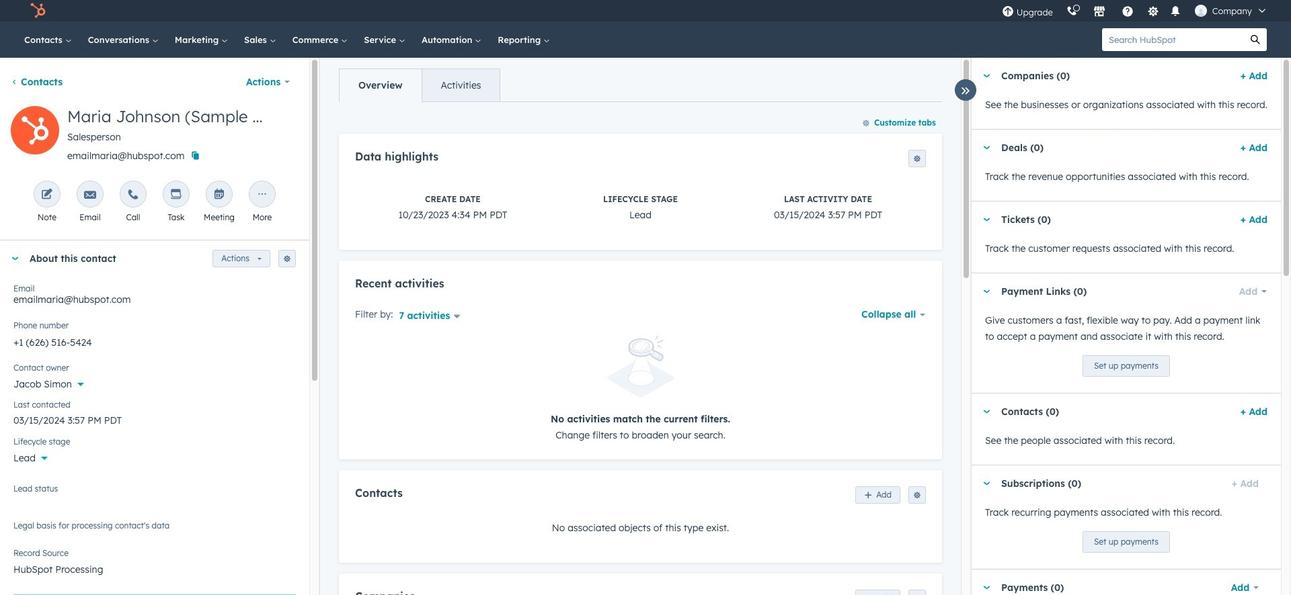 Task type: locate. For each thing, give the bounding box(es) containing it.
caret image
[[11, 257, 19, 261], [983, 587, 991, 590]]

0 horizontal spatial alert
[[13, 595, 296, 596]]

0 horizontal spatial caret image
[[11, 257, 19, 261]]

meeting image
[[213, 189, 225, 202]]

Search HubSpot search field
[[1102, 28, 1244, 51]]

None text field
[[13, 329, 296, 356]]

manage card settings image
[[283, 256, 291, 264]]

3 caret image from the top
[[983, 218, 991, 222]]

marketplaces image
[[1093, 6, 1105, 18]]

menu
[[995, 0, 1275, 22]]

1 horizontal spatial caret image
[[983, 587, 991, 590]]

navigation
[[339, 69, 501, 102]]

alert
[[355, 336, 926, 444], [13, 595, 296, 596]]

0 vertical spatial alert
[[355, 336, 926, 444]]

jacob simon image
[[1195, 5, 1207, 17]]

5 caret image from the top
[[983, 411, 991, 414]]

1 vertical spatial caret image
[[983, 587, 991, 590]]

caret image
[[983, 74, 991, 78], [983, 146, 991, 150], [983, 218, 991, 222], [983, 290, 991, 294], [983, 411, 991, 414], [983, 483, 991, 486]]

more image
[[256, 189, 268, 202]]



Task type: describe. For each thing, give the bounding box(es) containing it.
1 caret image from the top
[[983, 74, 991, 78]]

4 caret image from the top
[[983, 290, 991, 294]]

1 horizontal spatial alert
[[355, 336, 926, 444]]

email image
[[84, 189, 96, 202]]

1 vertical spatial alert
[[13, 595, 296, 596]]

-- text field
[[13, 408, 296, 430]]

note image
[[41, 189, 53, 202]]

task image
[[170, 189, 182, 202]]

0 vertical spatial caret image
[[11, 257, 19, 261]]

6 caret image from the top
[[983, 483, 991, 486]]

call image
[[127, 189, 139, 202]]

2 caret image from the top
[[983, 146, 991, 150]]



Task type: vqa. For each thing, say whether or not it's contained in the screenshot.
search hubspot search field
yes



